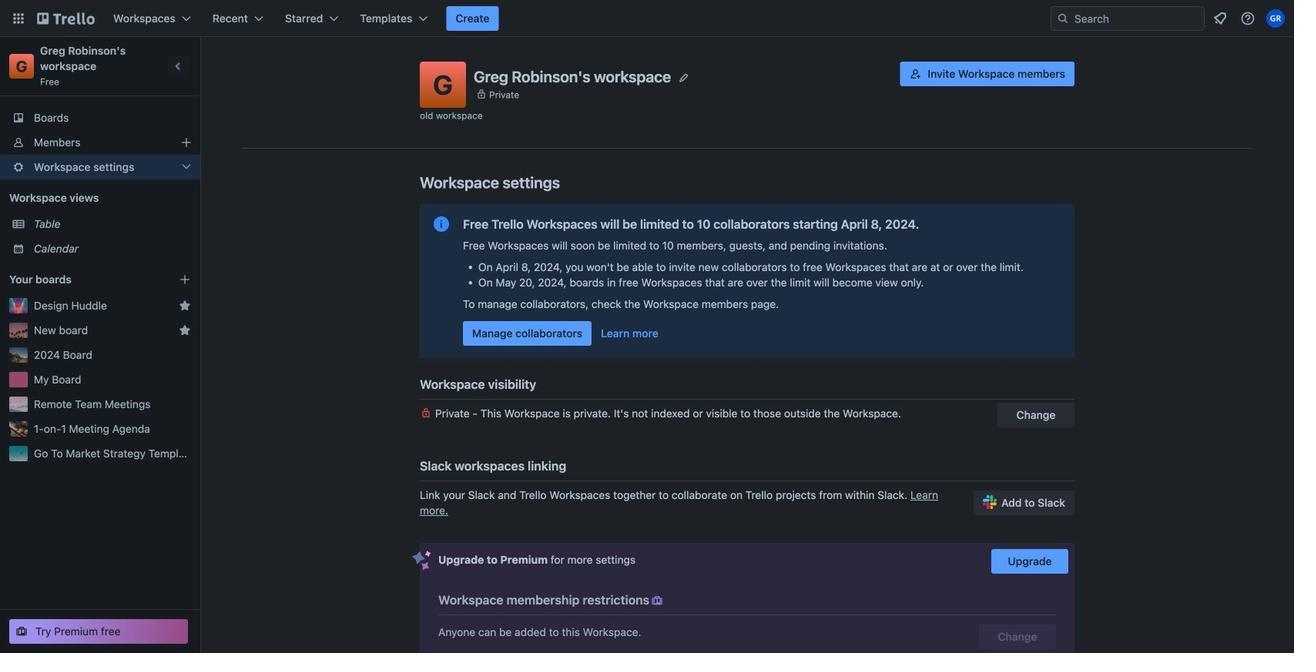 Task type: locate. For each thing, give the bounding box(es) containing it.
Search field
[[1051, 6, 1205, 31]]

search image
[[1057, 12, 1069, 25]]

back to home image
[[37, 6, 95, 31]]

0 notifications image
[[1211, 9, 1229, 28]]

1 vertical spatial starred icon image
[[179, 324, 191, 337]]

workspace navigation collapse icon image
[[168, 55, 189, 77]]

sparkle image
[[412, 551, 431, 571]]

greg robinson (gregrobinson96) image
[[1266, 9, 1285, 28]]

0 vertical spatial starred icon image
[[179, 300, 191, 312]]

2 starred icon image from the top
[[179, 324, 191, 337]]

starred icon image
[[179, 300, 191, 312], [179, 324, 191, 337]]

1 starred icon image from the top
[[179, 300, 191, 312]]



Task type: describe. For each thing, give the bounding box(es) containing it.
your boards with 7 items element
[[9, 270, 156, 289]]

primary element
[[0, 0, 1294, 37]]

add board image
[[179, 273, 191, 286]]

open information menu image
[[1240, 11, 1256, 26]]

sm image
[[649, 593, 665, 609]]



Task type: vqa. For each thing, say whether or not it's contained in the screenshot.
Primary element
yes



